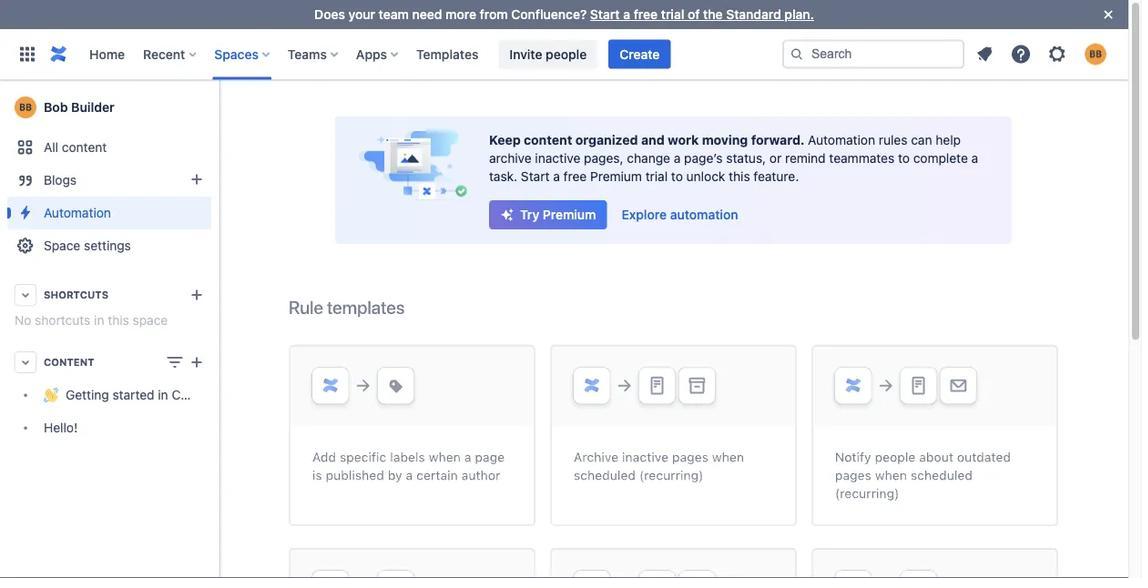Task type: vqa. For each thing, say whether or not it's contained in the screenshot.
left Link
no



Task type: describe. For each thing, give the bounding box(es) containing it.
create a page image
[[186, 352, 208, 373]]

page's
[[684, 151, 723, 166]]

pages,
[[584, 151, 624, 166]]

unlock
[[687, 169, 725, 184]]

notification icon image
[[974, 43, 996, 65]]

complete
[[913, 151, 968, 166]]

global element
[[11, 29, 782, 80]]

all content
[[44, 140, 107, 155]]

explore
[[622, 207, 667, 222]]

this inside automation rules can help archive inactive pages, change a page's status, or remind teammates to complete a task. start a free premium trial to unlock this feature.
[[729, 169, 750, 184]]

automation for automation
[[44, 205, 111, 220]]

spaces button
[[209, 40, 277, 69]]

keep content organized and work moving forward.
[[489, 133, 808, 148]]

a down the work
[[674, 151, 681, 166]]

content button
[[7, 346, 211, 379]]

templates
[[416, 46, 479, 61]]

hello! link
[[7, 412, 211, 445]]

1 vertical spatial premium
[[543, 207, 596, 222]]

space
[[133, 313, 168, 328]]

all
[[44, 140, 58, 155]]

a down inactive
[[553, 169, 560, 184]]

does your team need more from confluence? start a free trial of the standard plan.
[[314, 7, 814, 22]]

getting started in confluence
[[66, 388, 239, 403]]

invite people
[[510, 46, 587, 61]]

plan.
[[785, 7, 814, 22]]

create a blog image
[[186, 169, 208, 190]]

task.
[[489, 169, 518, 184]]

teammates
[[829, 151, 895, 166]]

getting
[[66, 388, 109, 403]]

inactive
[[535, 151, 581, 166]]

all content link
[[7, 131, 211, 164]]

the
[[703, 7, 723, 22]]

in for started
[[158, 388, 168, 403]]

0 horizontal spatial to
[[671, 169, 683, 184]]

standard
[[726, 7, 781, 22]]

organized
[[576, 133, 638, 148]]

invite people button
[[499, 40, 598, 69]]

more
[[446, 7, 476, 22]]

bob builder link
[[7, 89, 211, 126]]

1 horizontal spatial free
[[634, 7, 658, 22]]

rules
[[879, 133, 908, 148]]

archive
[[489, 151, 532, 166]]

try premium
[[520, 207, 596, 222]]

getting started in confluence link
[[7, 379, 239, 412]]

hello!
[[44, 420, 78, 435]]

help
[[936, 133, 961, 148]]

try premium link
[[489, 200, 607, 230]]

0 vertical spatial trial
[[661, 7, 684, 22]]

help icon image
[[1010, 43, 1032, 65]]

recent button
[[138, 40, 203, 69]]

explore automation link
[[611, 200, 749, 230]]

or
[[770, 151, 782, 166]]

this inside space element
[[108, 313, 129, 328]]

moving
[[702, 133, 748, 148]]

search image
[[790, 47, 804, 61]]

automation for automation rules can help archive inactive pages, change a page's status, or remind teammates to complete a task. start a free premium trial to unlock this feature.
[[808, 133, 875, 148]]

apps
[[356, 46, 387, 61]]

start inside automation rules can help archive inactive pages, change a page's status, or remind teammates to complete a task. start a free premium trial to unlock this feature.
[[521, 169, 550, 184]]

team
[[379, 7, 409, 22]]

start a free trial of the standard plan. link
[[590, 7, 814, 22]]

free inside automation rules can help archive inactive pages, change a page's status, or remind teammates to complete a task. start a free premium trial to unlock this feature.
[[564, 169, 587, 184]]

templates link
[[411, 40, 484, 69]]

collapse sidebar image
[[199, 89, 239, 126]]

your
[[349, 7, 375, 22]]

can
[[911, 133, 932, 148]]

create link
[[609, 40, 671, 69]]

change
[[627, 151, 670, 166]]

in for shortcuts
[[94, 313, 104, 328]]

home
[[89, 46, 125, 61]]

1 horizontal spatial start
[[590, 7, 620, 22]]

need
[[412, 7, 442, 22]]



Task type: locate. For each thing, give the bounding box(es) containing it.
automation
[[808, 133, 875, 148], [44, 205, 111, 220]]

add shortcut image
[[186, 284, 208, 306]]

space settings
[[44, 238, 131, 253]]

1 horizontal spatial in
[[158, 388, 168, 403]]

start
[[590, 7, 620, 22], [521, 169, 550, 184]]

free
[[634, 7, 658, 22], [564, 169, 587, 184]]

status,
[[726, 151, 766, 166]]

of
[[688, 7, 700, 22]]

this down status,
[[729, 169, 750, 184]]

a right complete
[[972, 151, 979, 166]]

1 vertical spatial free
[[564, 169, 587, 184]]

in inside tree
[[158, 388, 168, 403]]

explore automation
[[622, 207, 738, 222]]

premium inside automation rules can help archive inactive pages, change a page's status, or remind teammates to complete a task. start a free premium trial to unlock this feature.
[[590, 169, 642, 184]]

automation
[[670, 207, 738, 222]]

0 vertical spatial premium
[[590, 169, 642, 184]]

a up create
[[623, 7, 630, 22]]

free down inactive
[[564, 169, 587, 184]]

content
[[524, 133, 572, 148], [62, 140, 107, 155]]

recent
[[143, 46, 185, 61]]

0 vertical spatial start
[[590, 7, 620, 22]]

people
[[546, 46, 587, 61]]

space element
[[0, 80, 239, 578]]

content for all
[[62, 140, 107, 155]]

a
[[623, 7, 630, 22], [674, 151, 681, 166], [972, 151, 979, 166], [553, 169, 560, 184]]

invite
[[510, 46, 542, 61]]

0 horizontal spatial this
[[108, 313, 129, 328]]

bob builder
[[44, 100, 115, 115]]

remind
[[785, 151, 826, 166]]

1 horizontal spatial automation
[[808, 133, 875, 148]]

0 horizontal spatial automation
[[44, 205, 111, 220]]

no shortcuts in this space
[[15, 313, 168, 328]]

space settings link
[[7, 230, 211, 262]]

1 vertical spatial start
[[521, 169, 550, 184]]

elevate automation upsell image image
[[289, 292, 1058, 578]]

teams
[[288, 46, 327, 61]]

builder
[[71, 100, 115, 115]]

work
[[668, 133, 699, 148]]

bob
[[44, 100, 68, 115]]

trial inside automation rules can help archive inactive pages, change a page's status, or remind teammates to complete a task. start a free premium trial to unlock this feature.
[[646, 169, 668, 184]]

and
[[641, 133, 665, 148]]

trial left of
[[661, 7, 684, 22]]

premium down 'pages,'
[[590, 169, 642, 184]]

spaces
[[214, 46, 259, 61]]

0 horizontal spatial free
[[564, 169, 587, 184]]

content inside "link"
[[62, 140, 107, 155]]

automation up teammates
[[808, 133, 875, 148]]

to down rules
[[898, 151, 910, 166]]

1 vertical spatial this
[[108, 313, 129, 328]]

blogs
[[44, 173, 77, 188]]

Search field
[[782, 40, 965, 69]]

banner
[[0, 29, 1129, 80]]

to left unlock
[[671, 169, 683, 184]]

your profile and preferences image
[[1085, 43, 1107, 65]]

premium
[[590, 169, 642, 184], [543, 207, 596, 222]]

in
[[94, 313, 104, 328], [158, 388, 168, 403]]

banner containing home
[[0, 29, 1129, 80]]

keep
[[489, 133, 521, 148]]

create
[[620, 46, 660, 61]]

forward.
[[751, 133, 805, 148]]

teams button
[[282, 40, 345, 69]]

0 horizontal spatial start
[[521, 169, 550, 184]]

1 horizontal spatial this
[[729, 169, 750, 184]]

1 vertical spatial automation
[[44, 205, 111, 220]]

tree containing getting started in confluence
[[7, 379, 239, 445]]

try
[[520, 207, 539, 222]]

premium right try
[[543, 207, 596, 222]]

automation link
[[7, 197, 211, 230]]

does
[[314, 7, 345, 22]]

automation inside automation rules can help archive inactive pages, change a page's status, or remind teammates to complete a task. start a free premium trial to unlock this feature.
[[808, 133, 875, 148]]

0 vertical spatial to
[[898, 151, 910, 166]]

feature.
[[754, 169, 799, 184]]

tree
[[7, 379, 239, 445]]

shortcuts button
[[7, 279, 211, 312]]

settings
[[84, 238, 131, 253]]

in down shortcuts dropdown button
[[94, 313, 104, 328]]

1 vertical spatial trial
[[646, 169, 668, 184]]

space
[[44, 238, 80, 253]]

from
[[480, 7, 508, 22]]

1 vertical spatial in
[[158, 388, 168, 403]]

this
[[729, 169, 750, 184], [108, 313, 129, 328]]

automation up the space settings in the top left of the page
[[44, 205, 111, 220]]

apps button
[[351, 40, 405, 69]]

start down inactive
[[521, 169, 550, 184]]

home link
[[84, 40, 130, 69]]

in right "started"
[[158, 388, 168, 403]]

automation rules can help archive inactive pages, change a page's status, or remind teammates to complete a task. start a free premium trial to unlock this feature.
[[489, 133, 979, 184]]

1 horizontal spatial content
[[524, 133, 572, 148]]

content for keep
[[524, 133, 572, 148]]

this down shortcuts dropdown button
[[108, 313, 129, 328]]

0 vertical spatial free
[[634, 7, 658, 22]]

tree inside space element
[[7, 379, 239, 445]]

no
[[15, 313, 31, 328]]

started
[[113, 388, 154, 403]]

confluence
[[172, 388, 239, 403]]

start up create
[[590, 7, 620, 22]]

trial down "change"
[[646, 169, 668, 184]]

blogs link
[[7, 164, 211, 197]]

0 vertical spatial in
[[94, 313, 104, 328]]

content
[[44, 357, 94, 368]]

content up inactive
[[524, 133, 572, 148]]

confluence?
[[511, 7, 587, 22]]

change view image
[[164, 352, 186, 373]]

0 horizontal spatial content
[[62, 140, 107, 155]]

settings icon image
[[1047, 43, 1069, 65]]

shortcuts
[[35, 313, 91, 328]]

close image
[[1098, 4, 1120, 26]]

shortcuts
[[44, 289, 109, 301]]

appswitcher icon image
[[16, 43, 38, 65]]

1 vertical spatial to
[[671, 169, 683, 184]]

0 vertical spatial automation
[[808, 133, 875, 148]]

trial
[[661, 7, 684, 22], [646, 169, 668, 184]]

0 vertical spatial this
[[729, 169, 750, 184]]

1 horizontal spatial to
[[898, 151, 910, 166]]

free up create
[[634, 7, 658, 22]]

content right all
[[62, 140, 107, 155]]

confluence image
[[47, 43, 69, 65], [47, 43, 69, 65]]

0 horizontal spatial in
[[94, 313, 104, 328]]

automation inside space element
[[44, 205, 111, 220]]



